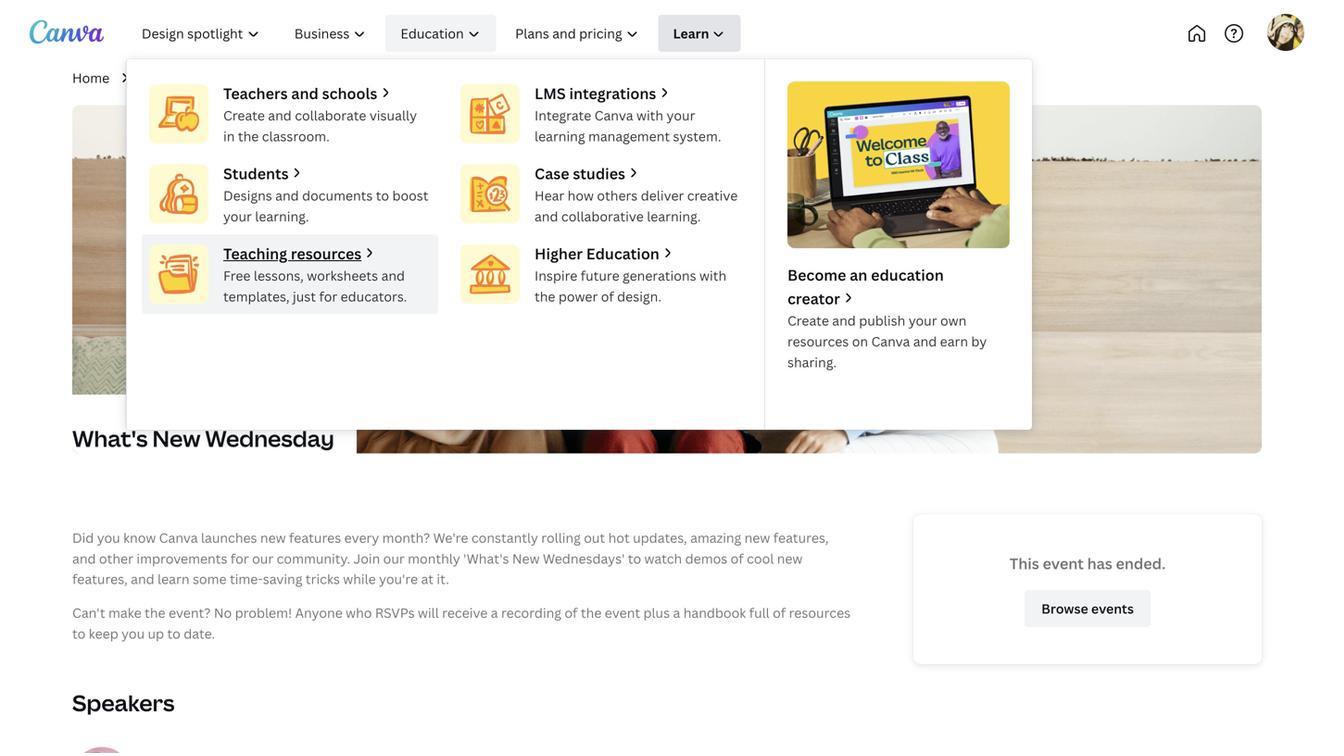 Task type: locate. For each thing, give the bounding box(es) containing it.
rsvps
[[375, 604, 415, 622]]

2 horizontal spatial new
[[777, 550, 803, 567]]

education menu
[[126, 59, 1032, 430]]

resources up worksheets at the left of page
[[291, 243, 362, 263]]

1 vertical spatial features,
[[72, 570, 128, 588]]

with
[[636, 107, 664, 124], [700, 267, 727, 284]]

1 vertical spatial your
[[223, 207, 252, 225]]

create and publish your own resources on canva and earn by sharing.
[[788, 312, 987, 371]]

0 vertical spatial your
[[667, 107, 695, 124]]

your inside create and publish your own resources on canva and earn by sharing.
[[909, 312, 937, 330]]

your up system.
[[667, 107, 695, 124]]

date.
[[184, 625, 215, 643]]

2 learning. from the left
[[647, 207, 701, 225]]

0 horizontal spatial new
[[152, 424, 201, 454]]

0 horizontal spatial event
[[605, 604, 640, 622]]

2 horizontal spatial new
[[512, 550, 540, 567]]

create inside create and publish your own resources on canva and earn by sharing.
[[788, 312, 829, 330]]

collaborative
[[561, 207, 644, 225]]

1 vertical spatial you
[[122, 625, 145, 643]]

0 horizontal spatial education
[[401, 24, 464, 42]]

updates,
[[633, 529, 687, 547]]

2 vertical spatial your
[[909, 312, 937, 330]]

a right plus
[[673, 604, 680, 622]]

and inside create and collaborate visually in the classroom.
[[268, 107, 292, 124]]

features, down other
[[72, 570, 128, 588]]

with right generations
[[700, 267, 727, 284]]

every
[[344, 529, 379, 547]]

new up cool
[[745, 529, 770, 547]]

event left plus
[[605, 604, 640, 622]]

to down hot
[[628, 550, 641, 567]]

learning.
[[255, 207, 309, 225], [647, 207, 701, 225]]

watch
[[644, 550, 682, 567]]

deliver
[[641, 187, 684, 204]]

and down the students
[[275, 187, 299, 204]]

2 vertical spatial new
[[512, 550, 540, 567]]

0 horizontal spatial our
[[252, 550, 274, 567]]

our up you're
[[383, 550, 405, 567]]

1 vertical spatial what's new wednesday
[[72, 424, 334, 454]]

the
[[238, 127, 259, 145], [535, 287, 555, 305], [145, 604, 165, 622], [581, 604, 602, 622]]

1 horizontal spatial for
[[319, 287, 337, 305]]

0 vertical spatial what's new wednesday
[[253, 69, 402, 87]]

1 horizontal spatial features,
[[773, 529, 829, 547]]

up
[[148, 625, 164, 643]]

canva inside 'did you know canva launches new features every month? we're constantly rolling out hot updates, amazing new features, and other improvements for our community. join our monthly 'what's new wednesdays' to watch demos of cool new features, and learn some time-saving tricks while you're at it.'
[[159, 529, 198, 547]]

a right receive
[[491, 604, 498, 622]]

your inside designs and documents to boost your learning.
[[223, 207, 252, 225]]

1 vertical spatial with
[[700, 267, 727, 284]]

speakers
[[72, 688, 175, 718]]

2 vertical spatial resources
[[789, 604, 851, 622]]

education up visually
[[401, 24, 464, 42]]

has
[[1087, 554, 1113, 573]]

to inside 'did you know canva launches new features every month? we're constantly rolling out hot updates, amazing new features, and other improvements for our community. join our monthly 'what's new wednesdays' to watch demos of cool new features, and learn some time-saving tricks while you're at it.'
[[628, 550, 641, 567]]

1 horizontal spatial a
[[673, 604, 680, 622]]

learning. inside designs and documents to boost your learning.
[[255, 207, 309, 225]]

and up classroom.
[[268, 107, 292, 124]]

1 horizontal spatial education
[[586, 243, 660, 263]]

collaborate
[[295, 107, 366, 124]]

with inside inspire future generations with the power of design.
[[700, 267, 727, 284]]

resources up sharing. at right
[[788, 333, 849, 350]]

1 vertical spatial create
[[788, 312, 829, 330]]

plus
[[643, 604, 670, 622]]

generations
[[623, 267, 696, 284]]

canva inside the integrate canva with your learning management system.
[[595, 107, 633, 124]]

1 horizontal spatial new
[[298, 69, 326, 87]]

and inside hear how others deliver creative and collaborative learning.
[[535, 207, 558, 225]]

other
[[99, 550, 133, 567]]

0 vertical spatial event
[[1043, 554, 1084, 573]]

this event has ended.
[[1010, 554, 1166, 573]]

1 vertical spatial for
[[231, 550, 249, 567]]

resources inside can't make the event? no problem! anyone who rsvps will receive a recording of the event plus a handbook full of resources to keep you up to date.
[[789, 604, 851, 622]]

new
[[298, 69, 326, 87], [152, 424, 201, 454], [512, 550, 540, 567]]

1 horizontal spatial what's
[[253, 69, 295, 87]]

future
[[581, 267, 619, 284]]

home link
[[72, 68, 110, 88]]

and inside designs and documents to boost your learning.
[[275, 187, 299, 204]]

event left has
[[1043, 554, 1084, 573]]

create inside create and collaborate visually in the classroom.
[[223, 107, 265, 124]]

0 vertical spatial you
[[97, 529, 120, 547]]

top level navigation element
[[126, 15, 1032, 430]]

your for lms integrations
[[667, 107, 695, 124]]

new
[[260, 529, 286, 547], [745, 529, 770, 547], [777, 550, 803, 567]]

2 horizontal spatial your
[[909, 312, 937, 330]]

education inside menu
[[586, 243, 660, 263]]

event
[[1043, 554, 1084, 573], [605, 604, 640, 622]]

free lessons, worksheets and templates, just for educators.
[[223, 267, 407, 305]]

1 vertical spatial what's
[[72, 424, 148, 454]]

learning. down "deliver"
[[647, 207, 701, 225]]

you down 'make' at the bottom of the page
[[122, 625, 145, 643]]

0 vertical spatial wednesday
[[329, 69, 402, 87]]

0 horizontal spatial create
[[223, 107, 265, 124]]

and down did
[[72, 550, 96, 567]]

0 horizontal spatial learning.
[[255, 207, 309, 225]]

for up time-
[[231, 550, 249, 567]]

what's new wednesday
[[253, 69, 402, 87], [72, 424, 334, 454]]

and
[[291, 83, 319, 103], [268, 107, 292, 124], [275, 187, 299, 204], [535, 207, 558, 225], [381, 267, 405, 284], [832, 312, 856, 330], [913, 333, 937, 350], [72, 550, 96, 567], [131, 570, 154, 588]]

integrations
[[569, 83, 656, 103]]

1 a from the left
[[491, 604, 498, 622]]

the down inspire
[[535, 287, 555, 305]]

1 horizontal spatial our
[[383, 550, 405, 567]]

canva down integrations
[[595, 107, 633, 124]]

this
[[1010, 554, 1039, 573]]

the up up
[[145, 604, 165, 622]]

1 learning. from the left
[[255, 207, 309, 225]]

event inside can't make the event? no problem! anyone who rsvps will receive a recording of the event plus a handbook full of resources to keep you up to date.
[[605, 604, 640, 622]]

to inside designs and documents to boost your learning.
[[376, 187, 389, 204]]

and down hear
[[535, 207, 558, 225]]

education
[[401, 24, 464, 42], [586, 243, 660, 263]]

of
[[601, 287, 614, 305], [731, 550, 744, 567], [565, 604, 578, 622], [773, 604, 786, 622]]

improvements
[[137, 550, 227, 567]]

learning. inside hear how others deliver creative and collaborative learning.
[[647, 207, 701, 225]]

2 our from the left
[[383, 550, 405, 567]]

your for become an education creator
[[909, 312, 937, 330]]

0 vertical spatial what's
[[253, 69, 295, 87]]

integrate canva with your learning management system.
[[535, 107, 721, 145]]

the right in
[[238, 127, 259, 145]]

your left own
[[909, 312, 937, 330]]

designs
[[223, 187, 272, 204]]

1 horizontal spatial your
[[667, 107, 695, 124]]

our up time-
[[252, 550, 274, 567]]

you up other
[[97, 529, 120, 547]]

education up future
[[586, 243, 660, 263]]

1 vertical spatial education
[[586, 243, 660, 263]]

an
[[850, 265, 868, 285]]

0 vertical spatial resources
[[291, 243, 362, 263]]

1 horizontal spatial with
[[700, 267, 727, 284]]

to left boost
[[376, 187, 389, 204]]

and left learn on the bottom left of page
[[131, 570, 154, 588]]

of right recording
[[565, 604, 578, 622]]

for
[[319, 287, 337, 305], [231, 550, 249, 567]]

0 vertical spatial features,
[[773, 529, 829, 547]]

you inside can't make the event? no problem! anyone who rsvps will receive a recording of the event plus a handbook full of resources to keep you up to date.
[[122, 625, 145, 643]]

0 horizontal spatial you
[[97, 529, 120, 547]]

of inside inspire future generations with the power of design.
[[601, 287, 614, 305]]

create down creator
[[788, 312, 829, 330]]

0 vertical spatial with
[[636, 107, 664, 124]]

it.
[[437, 570, 449, 588]]

0 vertical spatial create
[[223, 107, 265, 124]]

your inside the integrate canva with your learning management system.
[[667, 107, 695, 124]]

inspire future generations with the power of design.
[[535, 267, 727, 305]]

and up educators.
[[381, 267, 405, 284]]

resources inside create and publish your own resources on canva and earn by sharing.
[[788, 333, 849, 350]]

hot
[[608, 529, 630, 547]]

canva up improvements
[[159, 529, 198, 547]]

1 vertical spatial event
[[605, 604, 640, 622]]

features, up cool
[[773, 529, 829, 547]]

a
[[491, 604, 498, 622], [673, 604, 680, 622]]

canva down publish
[[871, 333, 910, 350]]

0 horizontal spatial a
[[491, 604, 498, 622]]

resources right "full"
[[789, 604, 851, 622]]

learning. up teaching resources at the left of the page
[[255, 207, 309, 225]]

hear how others deliver creative and collaborative learning.
[[535, 187, 738, 225]]

you're
[[379, 570, 418, 588]]

0 horizontal spatial your
[[223, 207, 252, 225]]

0 horizontal spatial with
[[636, 107, 664, 124]]

education inside popup button
[[401, 24, 464, 42]]

canva events link
[[139, 68, 223, 88]]

of left cool
[[731, 550, 744, 567]]

problem!
[[235, 604, 292, 622]]

for right just at left top
[[319, 287, 337, 305]]

0 vertical spatial education
[[401, 24, 464, 42]]

1 vertical spatial resources
[[788, 333, 849, 350]]

at
[[421, 570, 434, 588]]

students
[[223, 163, 289, 183]]

will
[[418, 604, 439, 622]]

canva
[[139, 69, 178, 87], [595, 107, 633, 124], [871, 333, 910, 350], [159, 529, 198, 547]]

no
[[214, 604, 232, 622]]

wednesday
[[329, 69, 402, 87], [205, 424, 334, 454]]

documents
[[302, 187, 373, 204]]

1 horizontal spatial learning.
[[647, 207, 701, 225]]

creative
[[687, 187, 738, 204]]

create down the teachers
[[223, 107, 265, 124]]

become an education creator
[[788, 265, 944, 309]]

what's
[[253, 69, 295, 87], [72, 424, 148, 454]]

to
[[376, 187, 389, 204], [628, 550, 641, 567], [72, 625, 86, 643], [167, 625, 181, 643]]

1 horizontal spatial new
[[745, 529, 770, 547]]

0 vertical spatial for
[[319, 287, 337, 305]]

you
[[97, 529, 120, 547], [122, 625, 145, 643]]

1 horizontal spatial create
[[788, 312, 829, 330]]

0 horizontal spatial for
[[231, 550, 249, 567]]

new right cool
[[777, 550, 803, 567]]

1 horizontal spatial you
[[122, 625, 145, 643]]

of down future
[[601, 287, 614, 305]]

others
[[597, 187, 638, 204]]

new left features at the bottom left of the page
[[260, 529, 286, 547]]

with up management
[[636, 107, 664, 124]]

tricks
[[306, 570, 340, 588]]

visually
[[370, 107, 417, 124]]

your down the designs on the left of page
[[223, 207, 252, 225]]

create
[[223, 107, 265, 124], [788, 312, 829, 330]]

1 vertical spatial new
[[152, 424, 201, 454]]



Task type: vqa. For each thing, say whether or not it's contained in the screenshot.


Task type: describe. For each thing, give the bounding box(es) containing it.
amazing
[[690, 529, 741, 547]]

wednesdays'
[[543, 550, 625, 567]]

teachers and schools
[[223, 83, 377, 103]]

and left earn
[[913, 333, 937, 350]]

case studies
[[535, 163, 625, 183]]

own
[[940, 312, 967, 330]]

of right "full"
[[773, 604, 786, 622]]

worksheets
[[307, 267, 378, 284]]

rolling
[[541, 529, 581, 547]]

make
[[108, 604, 141, 622]]

events
[[181, 69, 223, 87]]

sharing.
[[788, 353, 837, 371]]

and inside free lessons, worksheets and templates, just for educators.
[[381, 267, 405, 284]]

can't
[[72, 604, 105, 622]]

the inside create and collaborate visually in the classroom.
[[238, 127, 259, 145]]

education
[[871, 265, 944, 285]]

know
[[123, 529, 156, 547]]

community.
[[277, 550, 350, 567]]

free
[[223, 267, 251, 284]]

higher education
[[535, 243, 660, 263]]

lms
[[535, 83, 566, 103]]

did
[[72, 529, 94, 547]]

hear
[[535, 187, 564, 204]]

with inside the integrate canva with your learning management system.
[[636, 107, 664, 124]]

classroom.
[[262, 127, 330, 145]]

receive
[[442, 604, 488, 622]]

some
[[193, 570, 227, 588]]

for inside free lessons, worksheets and templates, just for educators.
[[319, 287, 337, 305]]

demos
[[685, 550, 728, 567]]

teaching resources
[[223, 243, 362, 263]]

1 our from the left
[[252, 550, 274, 567]]

in
[[223, 127, 235, 145]]

monthly
[[408, 550, 460, 567]]

creator
[[788, 289, 840, 309]]

the down the wednesdays'
[[581, 604, 602, 622]]

learn
[[158, 570, 190, 588]]

who
[[346, 604, 372, 622]]

home
[[72, 69, 110, 87]]

new inside 'did you know canva launches new features every month? we're constantly rolling out hot updates, amazing new features, and other improvements for our community. join our monthly 'what's new wednesdays' to watch demos of cool new features, and learn some time-saving tricks while you're at it.'
[[512, 550, 540, 567]]

integrate
[[535, 107, 591, 124]]

management
[[588, 127, 670, 145]]

1 horizontal spatial event
[[1043, 554, 1084, 573]]

0 horizontal spatial new
[[260, 529, 286, 547]]

the inside inspire future generations with the power of design.
[[535, 287, 555, 305]]

education button
[[385, 15, 496, 52]]

you inside 'did you know canva launches new features every month? we're constantly rolling out hot updates, amazing new features, and other improvements for our community. join our monthly 'what's new wednesdays' to watch demos of cool new features, and learn some time-saving tricks while you're at it.'
[[97, 529, 120, 547]]

by
[[971, 333, 987, 350]]

for inside 'did you know canva launches new features every month? we're constantly rolling out hot updates, amazing new features, and other improvements for our community. join our monthly 'what's new wednesdays' to watch demos of cool new features, and learn some time-saving tricks while you're at it.'
[[231, 550, 249, 567]]

of inside 'did you know canva launches new features every month? we're constantly rolling out hot updates, amazing new features, and other improvements for our community. join our monthly 'what's new wednesdays' to watch demos of cool new features, and learn some time-saving tricks while you're at it.'
[[731, 550, 744, 567]]

handbook
[[684, 604, 746, 622]]

studies
[[573, 163, 625, 183]]

canva inside create and publish your own resources on canva and earn by sharing.
[[871, 333, 910, 350]]

ended.
[[1116, 554, 1166, 573]]

design.
[[617, 287, 662, 305]]

event?
[[169, 604, 211, 622]]

become
[[788, 265, 846, 285]]

just
[[293, 287, 316, 305]]

saving
[[263, 570, 302, 588]]

'what's
[[463, 550, 509, 567]]

canva events
[[139, 69, 223, 87]]

how
[[568, 187, 594, 204]]

templates,
[[223, 287, 290, 305]]

designs and documents to boost your learning.
[[223, 187, 429, 225]]

create and collaborate visually in the classroom.
[[223, 107, 417, 145]]

while
[[343, 570, 376, 588]]

keep
[[89, 625, 118, 643]]

full
[[749, 604, 770, 622]]

canva left events
[[139, 69, 178, 87]]

0 horizontal spatial features,
[[72, 570, 128, 588]]

teachers
[[223, 83, 288, 103]]

and up on
[[832, 312, 856, 330]]

out
[[584, 529, 605, 547]]

anyone
[[295, 604, 343, 622]]

we're
[[433, 529, 468, 547]]

1 vertical spatial wednesday
[[205, 424, 334, 454]]

and up collaborate
[[291, 83, 319, 103]]

to right up
[[167, 625, 181, 643]]

to down can't
[[72, 625, 86, 643]]

lms integrations
[[535, 83, 656, 103]]

0 horizontal spatial what's
[[72, 424, 148, 454]]

boost
[[392, 187, 429, 204]]

create for become an education creator
[[788, 312, 829, 330]]

create for teachers and schools
[[223, 107, 265, 124]]

time-
[[230, 570, 263, 588]]

lessons,
[[254, 267, 304, 284]]

2 a from the left
[[673, 604, 680, 622]]

recording
[[501, 604, 561, 622]]

0 vertical spatial new
[[298, 69, 326, 87]]

power
[[559, 287, 598, 305]]

teaching
[[223, 243, 287, 263]]

learning
[[535, 127, 585, 145]]

join
[[353, 550, 380, 567]]

month?
[[382, 529, 430, 547]]

on
[[852, 333, 868, 350]]

constantly
[[471, 529, 538, 547]]



